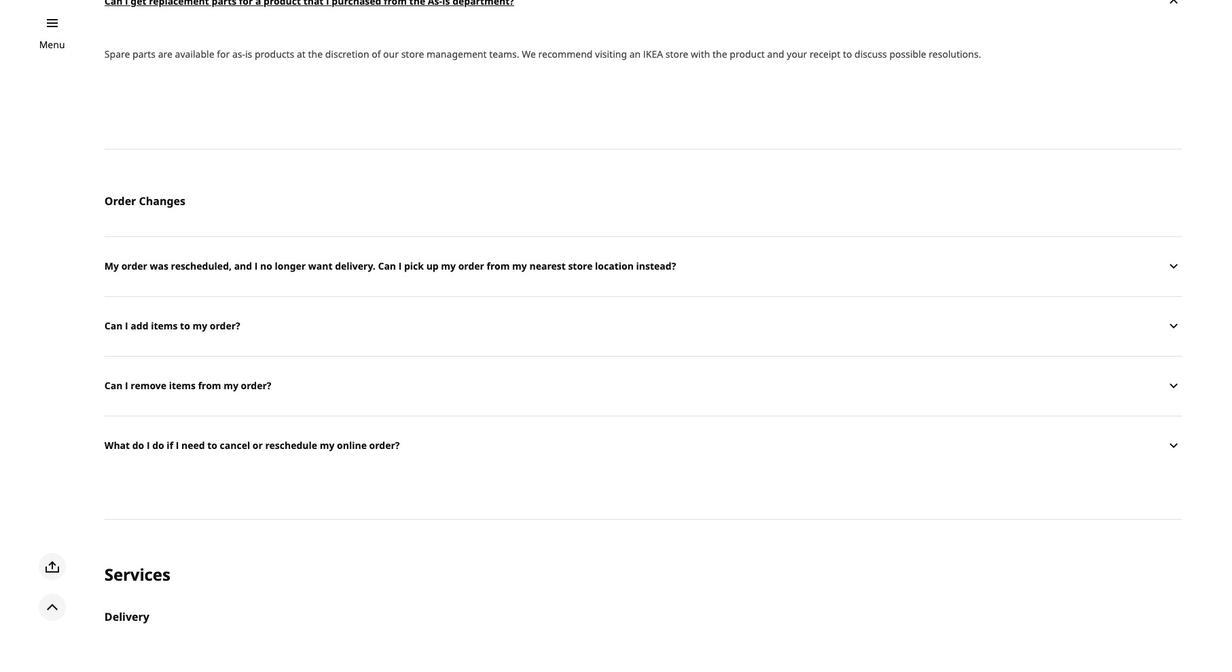 Task type: vqa. For each thing, say whether or not it's contained in the screenshot.
lower within the button
no



Task type: describe. For each thing, give the bounding box(es) containing it.
reschedule
[[265, 439, 317, 452]]

was
[[150, 260, 169, 273]]

order? for can i remove items from my order?
[[241, 380, 272, 393]]

can for can i remove items from my order?
[[105, 380, 123, 393]]

can i add items to my order?
[[105, 320, 240, 333]]

items for remove
[[169, 380, 196, 393]]

discretion
[[325, 48, 369, 60]]

are
[[158, 48, 173, 60]]

2 do from the left
[[152, 439, 164, 452]]

2 horizontal spatial store
[[666, 48, 689, 60]]

pick
[[404, 260, 424, 273]]

i left remove
[[125, 380, 128, 393]]

recommend
[[539, 48, 593, 60]]

1 the from the left
[[308, 48, 323, 60]]

products
[[255, 48, 295, 60]]

instead?
[[637, 260, 677, 273]]

parts
[[133, 48, 156, 60]]

can i add items to my order? button
[[105, 296, 1183, 356]]

0 vertical spatial can
[[378, 260, 396, 273]]

to inside dropdown button
[[180, 320, 190, 333]]

of
[[372, 48, 381, 60]]

with
[[691, 48, 711, 60]]

for
[[217, 48, 230, 60]]

longer
[[275, 260, 306, 273]]

receipt
[[810, 48, 841, 60]]

i left no
[[255, 260, 258, 273]]

1 do from the left
[[132, 439, 144, 452]]

i left pick
[[399, 260, 402, 273]]

0 horizontal spatial store
[[402, 48, 424, 60]]

my
[[105, 260, 119, 273]]

management
[[427, 48, 487, 60]]

my inside dropdown button
[[320, 439, 335, 452]]

menu button
[[39, 37, 65, 52]]

spare parts are available for as-is products at the discretion of our store management teams. we recommend visiting an ikea store with the product and your receipt to discuss possible resolutions.
[[105, 48, 982, 60]]

order changes
[[105, 194, 186, 209]]

online
[[337, 439, 367, 452]]

i left if
[[147, 439, 150, 452]]

ikea
[[644, 48, 664, 60]]

product
[[730, 48, 765, 60]]

i right if
[[176, 439, 179, 452]]

what do i do if i need to cancel or reschedule my online order? button
[[105, 416, 1183, 476]]

your
[[787, 48, 808, 60]]

visiting
[[595, 48, 627, 60]]

no
[[260, 260, 273, 273]]

is
[[245, 48, 252, 60]]

and inside dropdown button
[[234, 260, 252, 273]]



Task type: locate. For each thing, give the bounding box(es) containing it.
our
[[383, 48, 399, 60]]

and left your
[[768, 48, 785, 60]]

2 horizontal spatial to
[[844, 48, 853, 60]]

1 horizontal spatial do
[[152, 439, 164, 452]]

store right the nearest
[[569, 260, 593, 273]]

resolutions.
[[929, 48, 982, 60]]

0 horizontal spatial the
[[308, 48, 323, 60]]

my up cancel
[[224, 380, 239, 393]]

order
[[121, 260, 147, 273], [459, 260, 485, 273]]

1 vertical spatial can
[[105, 320, 123, 333]]

2 vertical spatial to
[[207, 439, 218, 452]]

0 horizontal spatial to
[[180, 320, 190, 333]]

order?
[[210, 320, 240, 333], [241, 380, 272, 393], [369, 439, 400, 452]]

at
[[297, 48, 306, 60]]

possible
[[890, 48, 927, 60]]

items right add
[[151, 320, 178, 333]]

add
[[131, 320, 149, 333]]

want
[[308, 260, 333, 273]]

up
[[427, 260, 439, 273]]

from inside 'my order was rescheduled, and i no longer want delivery. can i pick up my order from my nearest store location instead?' dropdown button
[[487, 260, 510, 273]]

my
[[441, 260, 456, 273], [513, 260, 527, 273], [193, 320, 207, 333], [224, 380, 239, 393], [320, 439, 335, 452]]

to right add
[[180, 320, 190, 333]]

menu
[[39, 38, 65, 51]]

order? down rescheduled,
[[210, 320, 240, 333]]

1 vertical spatial items
[[169, 380, 196, 393]]

and left no
[[234, 260, 252, 273]]

store
[[402, 48, 424, 60], [666, 48, 689, 60], [569, 260, 593, 273]]

0 vertical spatial order?
[[210, 320, 240, 333]]

1 horizontal spatial order
[[459, 260, 485, 273]]

discuss
[[855, 48, 888, 60]]

items right remove
[[169, 380, 196, 393]]

order right my
[[121, 260, 147, 273]]

rotate 180 image
[[1166, 0, 1183, 9]]

1 horizontal spatial store
[[569, 260, 593, 273]]

the
[[308, 48, 323, 60], [713, 48, 728, 60]]

my down rescheduled,
[[193, 320, 207, 333]]

order? up 'or'
[[241, 380, 272, 393]]

we
[[522, 48, 536, 60]]

need
[[181, 439, 205, 452]]

remove
[[131, 380, 167, 393]]

0 horizontal spatial and
[[234, 260, 252, 273]]

i left add
[[125, 320, 128, 333]]

to inside dropdown button
[[207, 439, 218, 452]]

0 horizontal spatial order
[[121, 260, 147, 273]]

2 the from the left
[[713, 48, 728, 60]]

0 vertical spatial items
[[151, 320, 178, 333]]

1 vertical spatial order?
[[241, 380, 272, 393]]

my order was rescheduled, and i no longer want delivery. can i pick up my order from my nearest store location instead?
[[105, 260, 677, 273]]

what
[[105, 439, 130, 452]]

can
[[378, 260, 396, 273], [105, 320, 123, 333], [105, 380, 123, 393]]

1 vertical spatial and
[[234, 260, 252, 273]]

from
[[487, 260, 510, 273], [198, 380, 221, 393]]

items for add
[[151, 320, 178, 333]]

do left if
[[152, 439, 164, 452]]

the right at
[[308, 48, 323, 60]]

location
[[596, 260, 634, 273]]

or
[[253, 439, 263, 452]]

my left the nearest
[[513, 260, 527, 273]]

my order was rescheduled, and i no longer want delivery. can i pick up my order from my nearest store location instead? button
[[105, 237, 1183, 296]]

order right up
[[459, 260, 485, 273]]

and
[[768, 48, 785, 60], [234, 260, 252, 273]]

0 vertical spatial from
[[487, 260, 510, 273]]

can i remove items from my order?
[[105, 380, 272, 393]]

from inside can i remove items from my order? dropdown button
[[198, 380, 221, 393]]

1 horizontal spatial from
[[487, 260, 510, 273]]

1 order from the left
[[121, 260, 147, 273]]

changes
[[139, 194, 186, 209]]

2 order from the left
[[459, 260, 485, 273]]

store left with
[[666, 48, 689, 60]]

i
[[255, 260, 258, 273], [399, 260, 402, 273], [125, 320, 128, 333], [125, 380, 128, 393], [147, 439, 150, 452], [176, 439, 179, 452]]

available
[[175, 48, 215, 60]]

0 vertical spatial and
[[768, 48, 785, 60]]

cancel
[[220, 439, 250, 452]]

0 horizontal spatial order?
[[210, 320, 240, 333]]

2 vertical spatial can
[[105, 380, 123, 393]]

1 horizontal spatial order?
[[241, 380, 272, 393]]

to
[[844, 48, 853, 60], [180, 320, 190, 333], [207, 439, 218, 452]]

order? right online
[[369, 439, 400, 452]]

teams.
[[490, 48, 520, 60]]

2 vertical spatial order?
[[369, 439, 400, 452]]

can i remove items from my order? button
[[105, 356, 1183, 416]]

store inside 'my order was rescheduled, and i no longer want delivery. can i pick up my order from my nearest store location instead?' dropdown button
[[569, 260, 593, 273]]

from right remove
[[198, 380, 221, 393]]

to right need
[[207, 439, 218, 452]]

1 horizontal spatial the
[[713, 48, 728, 60]]

store right our
[[402, 48, 424, 60]]

1 vertical spatial from
[[198, 380, 221, 393]]

can for can i add items to my order?
[[105, 320, 123, 333]]

can left remove
[[105, 380, 123, 393]]

to right receipt
[[844, 48, 853, 60]]

1 vertical spatial to
[[180, 320, 190, 333]]

the right with
[[713, 48, 728, 60]]

1 horizontal spatial and
[[768, 48, 785, 60]]

an
[[630, 48, 641, 60]]

2 horizontal spatial order?
[[369, 439, 400, 452]]

rescheduled,
[[171, 260, 232, 273]]

services
[[105, 564, 170, 586]]

if
[[167, 439, 173, 452]]

order
[[105, 194, 136, 209]]

spare
[[105, 48, 130, 60]]

0 horizontal spatial do
[[132, 439, 144, 452]]

as-
[[232, 48, 245, 60]]

do right what
[[132, 439, 144, 452]]

do
[[132, 439, 144, 452], [152, 439, 164, 452]]

can left add
[[105, 320, 123, 333]]

delivery.
[[335, 260, 376, 273]]

can left pick
[[378, 260, 396, 273]]

items
[[151, 320, 178, 333], [169, 380, 196, 393]]

my right up
[[441, 260, 456, 273]]

order? inside dropdown button
[[369, 439, 400, 452]]

what do i do if i need to cancel or reschedule my online order?
[[105, 439, 400, 452]]

0 vertical spatial to
[[844, 48, 853, 60]]

order? for can i add items to my order?
[[210, 320, 240, 333]]

0 horizontal spatial from
[[198, 380, 221, 393]]

delivery
[[105, 610, 149, 625]]

my left online
[[320, 439, 335, 452]]

nearest
[[530, 260, 566, 273]]

1 horizontal spatial to
[[207, 439, 218, 452]]

from left the nearest
[[487, 260, 510, 273]]



